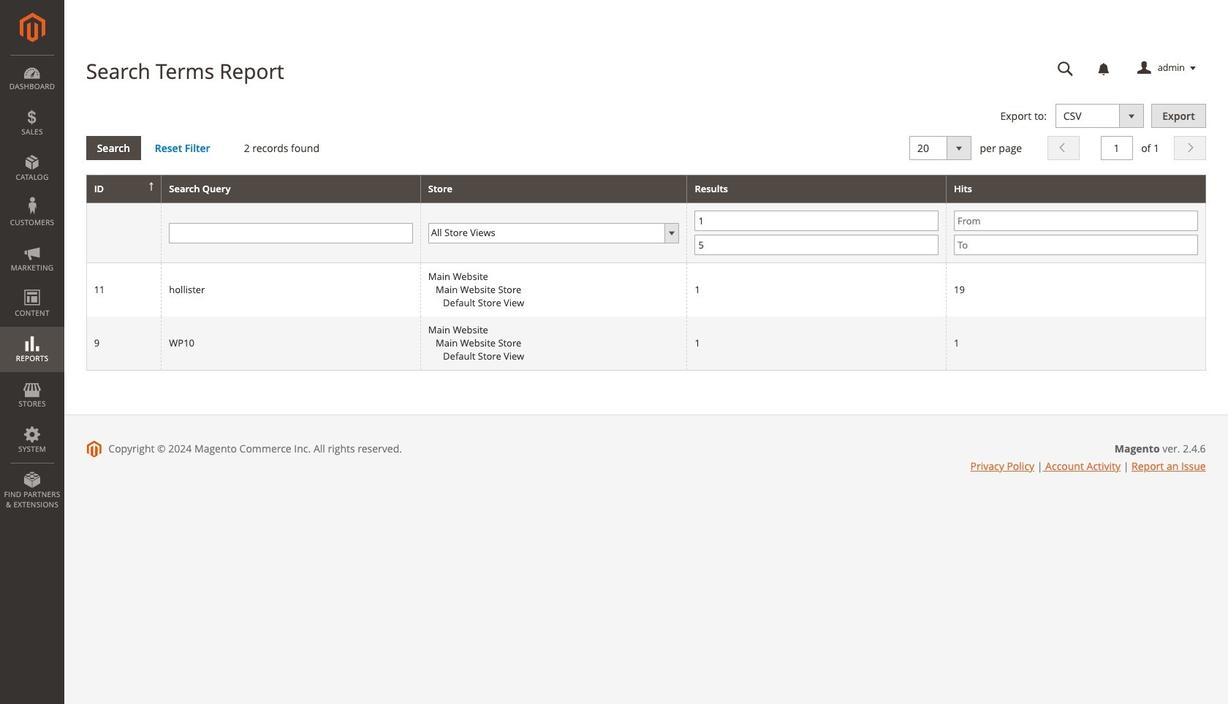 Task type: locate. For each thing, give the bounding box(es) containing it.
1 horizontal spatial to text field
[[954, 235, 1198, 255]]

1 to text field from the left
[[695, 235, 939, 255]]

to text field down from text box
[[954, 235, 1198, 255]]

2 to text field from the left
[[954, 235, 1198, 255]]

None text field
[[1101, 136, 1133, 160], [169, 223, 413, 243], [1101, 136, 1133, 160], [169, 223, 413, 243]]

menu bar
[[0, 55, 64, 517]]

0 horizontal spatial to text field
[[695, 235, 939, 255]]

To text field
[[695, 235, 939, 255], [954, 235, 1198, 255]]

to text field down from text field
[[695, 235, 939, 255]]

From text field
[[954, 211, 1198, 231]]



Task type: describe. For each thing, give the bounding box(es) containing it.
to text field for from text box
[[954, 235, 1198, 255]]

magento admin panel image
[[19, 12, 45, 42]]

to text field for from text field
[[695, 235, 939, 255]]

From text field
[[695, 211, 939, 231]]



Task type: vqa. For each thing, say whether or not it's contained in the screenshot.
menu bar
yes



